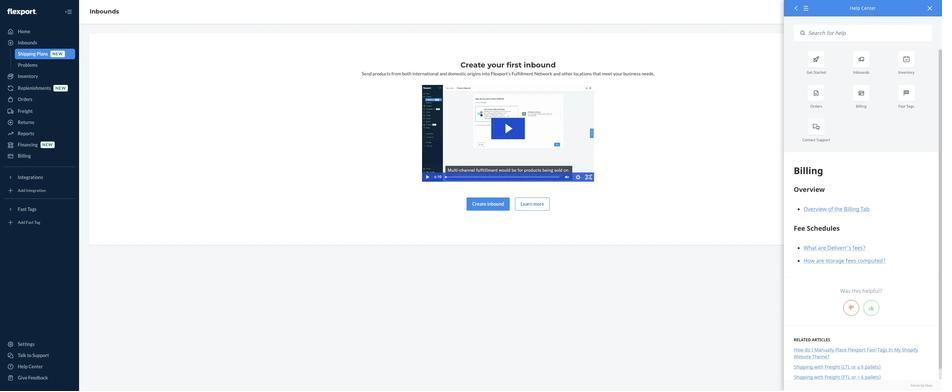 Task type: locate. For each thing, give the bounding box(es) containing it.
your right "meet" at the right
[[613, 71, 623, 76]]

0 vertical spatial add
[[18, 188, 25, 193]]

2 vertical spatial freight
[[825, 374, 840, 381]]

pallets)
[[865, 364, 881, 370], [865, 374, 881, 381]]

into
[[482, 71, 490, 76]]

plans
[[37, 51, 48, 57]]

1 horizontal spatial inventory
[[898, 70, 915, 75]]

2 vertical spatial new
[[42, 143, 53, 147]]

2 horizontal spatial tags
[[906, 104, 914, 109]]

0 vertical spatial or
[[852, 364, 856, 370]]

help
[[850, 5, 860, 11], [18, 364, 28, 370]]

1 vertical spatial with
[[814, 374, 824, 381]]

0 horizontal spatial inbound
[[487, 201, 504, 207]]

fast tags
[[899, 104, 914, 109], [18, 207, 36, 212]]

freight for shipping with freight (ltl or ≤ 6  pallets)
[[825, 364, 840, 370]]

add inside add integration "link"
[[18, 188, 25, 193]]

freight link
[[4, 106, 75, 117]]

1 vertical spatial create
[[472, 201, 486, 207]]

add left integration
[[18, 188, 25, 193]]

1 pallets) from the top
[[865, 364, 881, 370]]

send
[[362, 71, 372, 76]]

2 vertical spatial tags
[[877, 347, 887, 353]]

freight
[[18, 108, 33, 114], [825, 364, 840, 370], [825, 374, 840, 381]]

add fast tag link
[[4, 218, 75, 228]]

inbounds link
[[90, 8, 119, 15], [4, 38, 75, 48]]

0 vertical spatial billing
[[856, 104, 867, 109]]

1 horizontal spatial inbounds link
[[90, 8, 119, 15]]

0 horizontal spatial inventory
[[18, 73, 38, 79]]

1 horizontal spatial help center
[[850, 5, 876, 11]]

help center
[[850, 5, 876, 11], [18, 364, 43, 370]]

(ftl
[[841, 374, 850, 381]]

inbound
[[524, 61, 556, 70], [487, 201, 504, 207]]

1 vertical spatial help
[[18, 364, 28, 370]]

reports
[[18, 131, 34, 136]]

0 horizontal spatial orders
[[18, 97, 32, 102]]

2 and from the left
[[553, 71, 561, 76]]

≤
[[857, 364, 860, 370]]

1 vertical spatial help center
[[18, 364, 43, 370]]

pallets) for shipping with freight (ltl or ≤ 6  pallets)
[[865, 364, 881, 370]]

0 vertical spatial shipping
[[18, 51, 36, 57]]

1 horizontal spatial billing
[[856, 104, 867, 109]]

1 horizontal spatial orders
[[810, 104, 822, 109]]

fast tags inside dropdown button
[[18, 207, 36, 212]]

add for add fast tag
[[18, 220, 25, 225]]

2 pallets) from the top
[[865, 374, 881, 381]]

was this helpful?
[[840, 288, 882, 295]]

feedback
[[28, 375, 48, 381]]

1 vertical spatial inbounds
[[18, 40, 37, 45]]

help center down the to
[[18, 364, 43, 370]]

inbounds
[[90, 8, 119, 15], [18, 40, 37, 45], [853, 70, 870, 75]]

6 right ≤
[[861, 364, 864, 370]]

1 vertical spatial freight
[[825, 364, 840, 370]]

0 vertical spatial inbounds
[[90, 8, 119, 15]]

1 vertical spatial fast tags
[[18, 207, 36, 212]]

1 vertical spatial fast
[[18, 207, 27, 212]]

6 right '>'
[[861, 374, 864, 381]]

domestic
[[448, 71, 466, 76]]

1 vertical spatial shipping
[[794, 364, 813, 370]]

create inside create your first inbound send products from both international and domestic origins into flexport's fulfillment network and other locations that meet your business needs.
[[461, 61, 485, 70]]

inventory
[[898, 70, 915, 75], [18, 73, 38, 79]]

0 vertical spatial help center
[[850, 5, 876, 11]]

0 vertical spatial tags
[[906, 104, 914, 109]]

this
[[852, 288, 861, 295]]

with for (ftl
[[814, 374, 824, 381]]

flexport
[[848, 347, 866, 353]]

help up search search field
[[850, 5, 860, 11]]

6
[[861, 364, 864, 370], [861, 374, 864, 381]]

add
[[18, 188, 25, 193], [18, 220, 25, 225]]

0 vertical spatial pallets)
[[865, 364, 881, 370]]

0 vertical spatial support
[[817, 137, 830, 142]]

2 6 from the top
[[861, 374, 864, 381]]

returns
[[18, 120, 34, 125]]

support down settings link
[[32, 353, 49, 359]]

2 horizontal spatial inbounds
[[853, 70, 870, 75]]

and left domestic
[[440, 71, 447, 76]]

1 horizontal spatial your
[[613, 71, 623, 76]]

talk to support button
[[4, 351, 75, 361]]

dixa
[[925, 384, 932, 388]]

tags
[[906, 104, 914, 109], [27, 207, 36, 212], [877, 347, 887, 353]]

0 vertical spatial orders
[[18, 97, 32, 102]]

1 vertical spatial 6
[[861, 374, 864, 381]]

center up search search field
[[861, 5, 876, 11]]

1 horizontal spatial fast tags
[[899, 104, 914, 109]]

your
[[487, 61, 505, 70], [613, 71, 623, 76]]

or left '>'
[[852, 374, 856, 381]]

new right plans at the left of page
[[52, 52, 63, 56]]

inventory link
[[4, 71, 75, 82]]

learn
[[521, 201, 532, 207]]

1 horizontal spatial support
[[817, 137, 830, 142]]

add left tag at left bottom
[[18, 220, 25, 225]]

freight up shipping with freight (ftl or > 6  pallets)
[[825, 364, 840, 370]]

billing
[[856, 104, 867, 109], [18, 153, 31, 159]]

0 horizontal spatial help center
[[18, 364, 43, 370]]

add integration
[[18, 188, 46, 193]]

0 horizontal spatial support
[[32, 353, 49, 359]]

pallets) up elevio by dixa link
[[865, 374, 881, 381]]

center
[[861, 5, 876, 11], [28, 364, 43, 370]]

video element
[[422, 85, 594, 182]]

0 vertical spatial inbounds link
[[90, 8, 119, 15]]

1 vertical spatial inbound
[[487, 201, 504, 207]]

orders
[[18, 97, 32, 102], [810, 104, 822, 109]]

fast
[[899, 104, 906, 109], [18, 207, 27, 212], [26, 220, 33, 225]]

and
[[440, 71, 447, 76], [553, 71, 561, 76]]

shipping for shipping with freight (ftl or > 6  pallets)
[[794, 374, 813, 381]]

(ltl
[[841, 364, 850, 370]]

freight down shipping with freight (ltl or ≤ 6  pallets)
[[825, 374, 840, 381]]

create
[[461, 61, 485, 70], [472, 201, 486, 207]]

0 horizontal spatial tags
[[27, 207, 36, 212]]

add inside add fast tag link
[[18, 220, 25, 225]]

close navigation image
[[65, 8, 73, 16]]

0 vertical spatial inbound
[[524, 61, 556, 70]]

new for replenishments
[[56, 86, 66, 91]]

0 vertical spatial your
[[487, 61, 505, 70]]

1 6 from the top
[[861, 364, 864, 370]]

1 horizontal spatial and
[[553, 71, 561, 76]]

2 add from the top
[[18, 220, 25, 225]]

i
[[812, 347, 813, 353]]

new for shipping plans
[[52, 52, 63, 56]]

both
[[402, 71, 412, 76]]

2 or from the top
[[852, 374, 856, 381]]

1 horizontal spatial help
[[850, 5, 860, 11]]

support right contact at right top
[[817, 137, 830, 142]]

orders link
[[4, 94, 75, 105]]

1 vertical spatial orders
[[810, 104, 822, 109]]

1 add from the top
[[18, 188, 25, 193]]

support
[[817, 137, 830, 142], [32, 353, 49, 359]]

new
[[52, 52, 63, 56], [56, 86, 66, 91], [42, 143, 53, 147]]

create inside button
[[472, 201, 486, 207]]

get started
[[807, 70, 826, 75]]

inbound inside create your first inbound send products from both international and domestic origins into flexport's fulfillment network and other locations that meet your business needs.
[[524, 61, 556, 70]]

fast tags button
[[4, 204, 75, 215]]

inbound left learn
[[487, 201, 504, 207]]

manually
[[814, 347, 834, 353]]

add for add integration
[[18, 188, 25, 193]]

2 vertical spatial shipping
[[794, 374, 813, 381]]

problems link
[[15, 60, 75, 71]]

1 with from the top
[[814, 364, 824, 370]]

1 vertical spatial tags
[[27, 207, 36, 212]]

1 vertical spatial pallets)
[[865, 374, 881, 381]]

shipping
[[18, 51, 36, 57], [794, 364, 813, 370], [794, 374, 813, 381]]

help center up search search field
[[850, 5, 876, 11]]

center down talk to support
[[28, 364, 43, 370]]

inbound up network
[[524, 61, 556, 70]]

1 or from the top
[[852, 364, 856, 370]]

freight for shipping with freight (ftl or > 6  pallets)
[[825, 374, 840, 381]]

1 vertical spatial billing
[[18, 153, 31, 159]]

give feedback
[[18, 375, 48, 381]]

your up flexport's
[[487, 61, 505, 70]]

0 vertical spatial fast tags
[[899, 104, 914, 109]]

my
[[894, 347, 901, 353]]

0 horizontal spatial fast tags
[[18, 207, 36, 212]]

and left other
[[553, 71, 561, 76]]

replenishments
[[18, 85, 51, 91]]

0 horizontal spatial inbounds link
[[4, 38, 75, 48]]

6 for >
[[861, 374, 864, 381]]

video thumbnail image
[[422, 85, 594, 182], [422, 85, 594, 182]]

how
[[794, 347, 804, 353]]

tags inside how do i manually place flexport fast-tags in my shopify website theme?
[[877, 347, 887, 353]]

1 horizontal spatial inbound
[[524, 61, 556, 70]]

1 vertical spatial add
[[18, 220, 25, 225]]

1 and from the left
[[440, 71, 447, 76]]

0 horizontal spatial center
[[28, 364, 43, 370]]

pallets) right ≤
[[865, 364, 881, 370]]

contact
[[803, 137, 816, 142]]

Search search field
[[805, 25, 932, 41]]

with
[[814, 364, 824, 370], [814, 374, 824, 381]]

1 vertical spatial new
[[56, 86, 66, 91]]

freight up returns
[[18, 108, 33, 114]]

new down reports link
[[42, 143, 53, 147]]

or
[[852, 364, 856, 370], [852, 374, 856, 381]]

help up give
[[18, 364, 28, 370]]

0 vertical spatial create
[[461, 61, 485, 70]]

0 vertical spatial 6
[[861, 364, 864, 370]]

elevio
[[911, 384, 920, 388]]

2 with from the top
[[814, 374, 824, 381]]

1 vertical spatial support
[[32, 353, 49, 359]]

1 vertical spatial or
[[852, 374, 856, 381]]

or left ≤
[[852, 364, 856, 370]]

new up orders link
[[56, 86, 66, 91]]

0 vertical spatial help
[[850, 5, 860, 11]]

0 horizontal spatial and
[[440, 71, 447, 76]]

2 vertical spatial inbounds
[[853, 70, 870, 75]]

2 vertical spatial fast
[[26, 220, 33, 225]]

1 horizontal spatial center
[[861, 5, 876, 11]]

1 horizontal spatial tags
[[877, 347, 887, 353]]

do
[[805, 347, 811, 353]]

0 vertical spatial new
[[52, 52, 63, 56]]

give
[[18, 375, 27, 381]]

0 vertical spatial with
[[814, 364, 824, 370]]



Task type: describe. For each thing, give the bounding box(es) containing it.
in
[[889, 347, 893, 353]]

problems
[[18, 62, 38, 68]]

billing link
[[4, 151, 75, 161]]

or for ≤
[[852, 364, 856, 370]]

settings link
[[4, 339, 75, 350]]

related articles
[[794, 338, 830, 343]]

integrations button
[[4, 172, 75, 183]]

talk to support
[[18, 353, 49, 359]]

get
[[807, 70, 813, 75]]

network
[[534, 71, 552, 76]]

0 horizontal spatial help
[[18, 364, 28, 370]]

meet
[[602, 71, 612, 76]]

shipping with freight (ltl or ≤ 6  pallets)
[[794, 364, 881, 370]]

create your first inbound send products from both international and domestic origins into flexport's fulfillment network and other locations that meet your business needs.
[[362, 61, 655, 76]]

give feedback button
[[4, 373, 75, 384]]

was
[[840, 288, 851, 295]]

contact support
[[803, 137, 830, 142]]

elevio by dixa link
[[794, 384, 932, 388]]

needs.
[[642, 71, 655, 76]]

help center inside help center link
[[18, 364, 43, 370]]

flexport logo image
[[7, 8, 37, 15]]

started
[[814, 70, 826, 75]]

other
[[562, 71, 573, 76]]

help center link
[[4, 362, 75, 372]]

create inbound
[[472, 201, 504, 207]]

add fast tag
[[18, 220, 40, 225]]

shipping plans
[[18, 51, 48, 57]]

international
[[412, 71, 439, 76]]

returns link
[[4, 117, 75, 128]]

1 vertical spatial center
[[28, 364, 43, 370]]

shopify
[[902, 347, 918, 353]]

0 horizontal spatial billing
[[18, 153, 31, 159]]

create inbound button
[[467, 198, 510, 211]]

create for inbound
[[472, 201, 486, 207]]

place
[[835, 347, 847, 353]]

inbound inside create inbound button
[[487, 201, 504, 207]]

talk
[[18, 353, 26, 359]]

tags inside dropdown button
[[27, 207, 36, 212]]

with for (ltl
[[814, 364, 824, 370]]

articles
[[812, 338, 830, 343]]

or for >
[[852, 374, 856, 381]]

reports link
[[4, 129, 75, 139]]

1 horizontal spatial inbounds
[[90, 8, 119, 15]]

first
[[507, 61, 522, 70]]

products
[[373, 71, 391, 76]]

flexport's
[[491, 71, 511, 76]]

0 horizontal spatial inbounds
[[18, 40, 37, 45]]

1 vertical spatial your
[[613, 71, 623, 76]]

by
[[921, 384, 925, 388]]

create for your
[[461, 61, 485, 70]]

theme?
[[812, 354, 830, 360]]

new for financing
[[42, 143, 53, 147]]

home
[[18, 29, 30, 34]]

business
[[623, 71, 641, 76]]

shipping with freight (ftl or > 6  pallets)
[[794, 374, 881, 381]]

0 horizontal spatial your
[[487, 61, 505, 70]]

integrations
[[18, 175, 43, 180]]

settings
[[18, 342, 35, 347]]

website
[[794, 354, 811, 360]]

tag
[[34, 220, 40, 225]]

elevio by dixa
[[911, 384, 932, 388]]

from
[[392, 71, 401, 76]]

shipping for shipping plans
[[18, 51, 36, 57]]

home link
[[4, 26, 75, 37]]

0 vertical spatial freight
[[18, 108, 33, 114]]

helpful?
[[862, 288, 882, 295]]

integration
[[26, 188, 46, 193]]

origins
[[467, 71, 481, 76]]

locations
[[574, 71, 592, 76]]

related
[[794, 338, 811, 343]]

learn more button
[[515, 198, 550, 211]]

add integration link
[[4, 186, 75, 196]]

fast-
[[867, 347, 877, 353]]

>
[[857, 374, 860, 381]]

how do i manually place flexport fast-tags in my shopify website theme?
[[794, 347, 918, 360]]

more
[[533, 201, 544, 207]]

6 for ≤
[[861, 364, 864, 370]]

financing
[[18, 142, 38, 148]]

pallets) for shipping with freight (ftl or > 6  pallets)
[[865, 374, 881, 381]]

fulfillment
[[512, 71, 533, 76]]

0 vertical spatial fast
[[899, 104, 906, 109]]

0 vertical spatial center
[[861, 5, 876, 11]]

fast inside dropdown button
[[18, 207, 27, 212]]

to
[[27, 353, 31, 359]]

that
[[593, 71, 601, 76]]

1 vertical spatial inbounds link
[[4, 38, 75, 48]]

learn more
[[521, 201, 544, 207]]

shipping for shipping with freight (ltl or ≤ 6  pallets)
[[794, 364, 813, 370]]

support inside button
[[32, 353, 49, 359]]



Task type: vqa. For each thing, say whether or not it's contained in the screenshot.
the Website
yes



